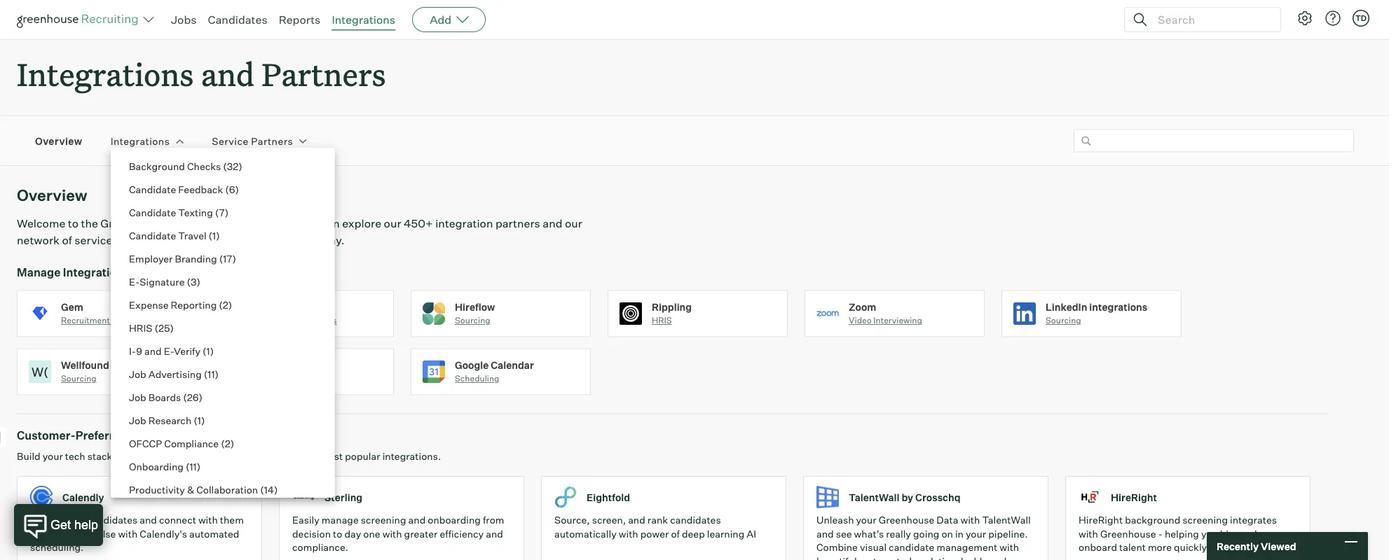 Task type: describe. For each thing, give the bounding box(es) containing it.
explore
[[342, 217, 382, 231]]

1 horizontal spatial integrations link
[[332, 13, 396, 27]]

what's
[[854, 528, 884, 541]]

talent)
[[206, 359, 241, 372]]

pipeline.
[[989, 528, 1028, 541]]

beautiful,
[[817, 556, 860, 561]]

them
[[220, 515, 244, 527]]

) for job boards ( 26 )
[[199, 392, 203, 404]]

0 vertical spatial partners
[[496, 217, 540, 231]]

candidate feedback ( 6 )
[[129, 183, 239, 196]]

2 for ofccp compliance ( 2 )
[[225, 438, 230, 450]]

else
[[97, 528, 116, 541]]

onboarding ( 11 )
[[129, 461, 201, 473]]

) for job research ( 1 )
[[201, 415, 205, 427]]

greenhouse inside the hireright background screening integrates with greenhouse - helping you hire and onboard talent more quickly.
[[1101, 528, 1157, 541]]

efficiency
[[440, 528, 484, 541]]

preferred
[[76, 429, 127, 443]]

recently
[[1217, 541, 1259, 553]]

automated inside unleash your greenhouse data with talentwall and see what's really going on in your pipeline. combine visual candidate management with beautiful, automated analytics dashboar
[[862, 556, 912, 561]]

1 vertical spatial 11
[[190, 461, 197, 473]]

customer-preferred partners
[[17, 429, 177, 443]]

selecting
[[184, 451, 226, 463]]

screening for one
[[361, 515, 406, 527]]

( for compliance
[[221, 438, 225, 450]]

marketing
[[112, 316, 152, 326]]

your for unleash
[[856, 515, 877, 527]]

you inside the hireright background screening integrates with greenhouse - helping you hire and onboard talent more quickly.
[[1202, 528, 1218, 541]]

configure image
[[1297, 10, 1314, 27]]

power
[[641, 528, 669, 541]]

scheduling.
[[30, 542, 84, 554]]

day
[[345, 528, 361, 541]]

top
[[69, 515, 85, 527]]

onboarding
[[428, 515, 481, 527]]

where
[[265, 217, 297, 231]]

talent
[[1120, 542, 1146, 554]]

manage
[[322, 515, 359, 527]]

talentwall inside unleash your greenhouse data with talentwall and see what's really going on in your pipeline. combine visual candidate management with beautiful, automated analytics dashboar
[[983, 515, 1031, 527]]

14
[[264, 484, 274, 496]]

hireright for hireright background screening integrates with greenhouse - helping you hire and onboard talent more quickly.
[[1079, 515, 1123, 527]]

) for expense reporting ( 2 )
[[228, 299, 232, 311]]

) for candidate travel ( 1 )
[[216, 230, 220, 242]]

rippling
[[652, 301, 692, 314]]

video
[[849, 316, 872, 326]]

integrations
[[1090, 301, 1148, 314]]

0 vertical spatial overview
[[35, 135, 82, 147]]

page
[[236, 217, 263, 231]]

td button
[[1353, 10, 1370, 27]]

0 horizontal spatial our
[[251, 451, 267, 463]]

impress
[[30, 515, 67, 527]]

450+
[[404, 217, 433, 231]]

reporting
[[171, 299, 217, 311]]

sourcing inside 'wellfound (formerly angellist talent) sourcing'
[[61, 374, 97, 384]]

w(
[[32, 365, 48, 380]]

candidate travel ( 1 )
[[129, 230, 220, 242]]

texting
[[178, 206, 213, 219]]

1 horizontal spatial e-
[[164, 345, 174, 358]]

6
[[229, 183, 235, 196]]

onboarding
[[129, 461, 184, 473]]

background for background checks ( 32 )
[[129, 160, 185, 172]]

( for feedback
[[225, 183, 229, 196]]

easily manage screening and onboarding from decision to day one with greater efficiency and compliance.
[[292, 515, 504, 554]]

integrations down greenhouse recruiting image
[[17, 53, 194, 95]]

to inside the welcome to the greenhouse partnerships page where you can explore our 450+ integration partners and our network of service partners. new partners are just a click away.
[[68, 217, 79, 231]]

integrations down service
[[63, 266, 130, 280]]

0 horizontal spatial e-
[[129, 276, 140, 288]]

impress top candidates and connect with them before anyone else with calendly's automated scheduling.
[[30, 515, 244, 554]]

1 vertical spatial overview
[[17, 186, 87, 205]]

0 horizontal spatial partners
[[191, 234, 236, 248]]

employer branding ( 17 )
[[129, 253, 236, 265]]

) up productivity & collaboration ( 14 )
[[197, 461, 201, 473]]

1 horizontal spatial 11
[[208, 368, 215, 381]]

0 vertical spatial from
[[228, 451, 249, 463]]

linkedin
[[1046, 301, 1088, 314]]

to inside the 'easily manage screening and onboarding from decision to day one with greater efficiency and compliance.'
[[333, 528, 342, 541]]

going
[[914, 528, 940, 541]]

hireflow
[[455, 301, 495, 314]]

) up talent)
[[210, 345, 214, 358]]

partnerships
[[167, 217, 234, 231]]

( up & at the left bottom of the page
[[186, 461, 190, 473]]

branding
[[175, 253, 217, 265]]

of inside source, screen, and rank candidates automatically with power of deep learning ai
[[671, 528, 680, 541]]

stack
[[87, 451, 112, 463]]

popular
[[345, 451, 380, 463]]

jobs
[[171, 13, 197, 27]]

with right stack
[[114, 451, 134, 463]]

hris inside rippling hris
[[652, 316, 672, 326]]

gem recruitment marketing
[[61, 301, 152, 326]]

and inside unleash your greenhouse data with talentwall and see what's really going on in your pipeline. combine visual candidate management with beautiful, automated analytics dashboar
[[817, 528, 834, 541]]

screen,
[[592, 515, 626, 527]]

decision
[[292, 528, 331, 541]]

and inside the hireright background screening integrates with greenhouse - helping you hire and onboard talent more quickly.
[[1240, 528, 1258, 541]]

candidates
[[208, 13, 268, 27]]

with inside source, screen, and rank candidates automatically with power of deep learning ai
[[619, 528, 638, 541]]

i-9 and e-verify ( 1 )
[[129, 345, 214, 358]]

most
[[320, 451, 343, 463]]

new
[[166, 234, 189, 248]]

integrations right reports
[[332, 13, 396, 27]]

( for texting
[[215, 206, 219, 219]]

background checks
[[258, 316, 337, 326]]

with up in
[[961, 515, 980, 527]]

1 vertical spatial integrations link
[[111, 134, 170, 148]]

Search text field
[[1155, 9, 1268, 30]]

candidates inside impress top candidates and connect with them before anyone else with calendly's automated scheduling.
[[87, 515, 138, 527]]

employer
[[129, 253, 173, 265]]

1 vertical spatial partners
[[251, 135, 293, 147]]

crosschq
[[916, 492, 961, 504]]

welcome to the greenhouse partnerships page where you can explore our 450+ integration partners and our network of service partners. new partners are just a click away.
[[17, 217, 583, 248]]

google
[[455, 359, 489, 372]]

1 horizontal spatial our
[[384, 217, 401, 231]]

integrations up background checks ( 32 )
[[111, 135, 170, 147]]

greater
[[404, 528, 438, 541]]

2 for expense reporting ( 2 )
[[223, 299, 228, 311]]

wellfound (formerly angellist talent) sourcing
[[61, 359, 241, 384]]

a
[[280, 234, 286, 248]]

ofccp
[[129, 438, 162, 450]]

and inside impress top candidates and connect with them before anyone else with calendly's automated scheduling.
[[140, 515, 157, 527]]

background checks ( 32 )
[[129, 160, 242, 172]]

( right verify
[[203, 345, 207, 358]]

with down pipeline.
[[1000, 542, 1020, 554]]

feedback
[[178, 183, 223, 196]]

( for signature
[[187, 276, 191, 288]]

candidate for candidate texting ( 7 )
[[129, 206, 176, 219]]

angellist
[[158, 359, 204, 372]]

unleash
[[817, 515, 854, 527]]

-
[[1159, 528, 1163, 541]]

0 horizontal spatial hris
[[129, 322, 153, 334]]

( for research
[[194, 415, 198, 427]]

checks for background checks ( 32 )
[[187, 160, 221, 172]]

with right else
[[118, 528, 138, 541]]

gem
[[61, 301, 83, 314]]

on
[[942, 528, 953, 541]]

are
[[239, 234, 255, 248]]

linkedin integrations sourcing
[[1046, 301, 1148, 326]]

sourcing inside hireflow sourcing
[[455, 316, 491, 326]]

viewed
[[1261, 541, 1297, 553]]

with inside the hireright background screening integrates with greenhouse - helping you hire and onboard talent more quickly.
[[1079, 528, 1099, 541]]

calendly
[[62, 492, 104, 504]]

7
[[219, 206, 225, 219]]



Task type: vqa. For each thing, say whether or not it's contained in the screenshot.
HRIS in the menu
yes



Task type: locate. For each thing, give the bounding box(es) containing it.
) up i-9 and e-verify ( 1 )
[[170, 322, 174, 334]]

1 right travel
[[213, 230, 216, 242]]

( down 26
[[194, 415, 198, 427]]

research
[[148, 415, 192, 427]]

0 vertical spatial candidate
[[129, 183, 176, 196]]

) for employer branding ( 17 )
[[232, 253, 236, 265]]

hireright up onboard
[[1079, 515, 1123, 527]]

to left the
[[68, 217, 79, 231]]

3 candidate from the top
[[129, 230, 176, 242]]

you inside the welcome to the greenhouse partnerships page where you can explore our 450+ integration partners and our network of service partners. new partners are just a click away.
[[299, 217, 319, 231]]

of inside the welcome to the greenhouse partnerships page where you can explore our 450+ integration partners and our network of service partners. new partners are just a click away.
[[62, 234, 72, 248]]

0 horizontal spatial checks
[[187, 160, 221, 172]]

hireright background screening integrates with greenhouse - helping you hire and onboard talent more quickly.
[[1079, 515, 1277, 554]]

partners right 'integration'
[[496, 217, 540, 231]]

partners for integrations and partners
[[262, 53, 386, 95]]

) down "7"
[[216, 230, 220, 242]]

2 horizontal spatial our
[[565, 217, 583, 231]]

rippling hris
[[652, 301, 692, 326]]

1 vertical spatial job
[[129, 392, 146, 404]]

1 horizontal spatial from
[[483, 515, 504, 527]]

away.
[[315, 234, 345, 248]]

2 vertical spatial 1
[[198, 415, 201, 427]]

1 for candidate travel ( 1 )
[[213, 230, 216, 242]]

with left 'them'
[[198, 515, 218, 527]]

1 vertical spatial e-
[[164, 345, 174, 358]]

connect
[[159, 515, 196, 527]]

) down branding
[[197, 276, 201, 288]]

service
[[212, 135, 249, 147]]

job up ofccp
[[129, 415, 146, 427]]

1 horizontal spatial greenhouse
[[879, 515, 935, 527]]

2 horizontal spatial 1
[[213, 230, 216, 242]]

) down 32
[[235, 183, 239, 196]]

1 horizontal spatial to
[[333, 528, 342, 541]]

service partners link
[[212, 134, 293, 148]]

you left the hire
[[1202, 528, 1218, 541]]

menu containing background checks
[[111, 148, 326, 561]]

partners down job research ( 1 )
[[130, 429, 177, 443]]

0 horizontal spatial of
[[62, 234, 72, 248]]

automated
[[189, 528, 239, 541], [862, 556, 912, 561]]

partners down reports
[[262, 53, 386, 95]]

integrates
[[1230, 515, 1277, 527]]

and inside the welcome to the greenhouse partnerships page where you can explore our 450+ integration partners and our network of service partners. new partners are just a click away.
[[543, 217, 563, 231]]

collaboration
[[196, 484, 258, 496]]

greenhouse recruiting image
[[17, 11, 143, 28]]

expense
[[129, 299, 169, 311]]

1 vertical spatial checks
[[308, 316, 337, 326]]

0 horizontal spatial your
[[43, 451, 63, 463]]

1 vertical spatial partners
[[191, 234, 236, 248]]

0 vertical spatial you
[[299, 217, 319, 231]]

1 horizontal spatial checks
[[308, 316, 337, 326]]

1 for job research ( 1 )
[[198, 415, 201, 427]]

automated inside impress top candidates and connect with them before anyone else with calendly's automated scheduling.
[[189, 528, 239, 541]]

( up build your tech stack with guidance, selecting from our customers most popular integrations. on the bottom left of the page
[[221, 438, 225, 450]]

17
[[223, 253, 232, 265]]

from
[[228, 451, 249, 463], [483, 515, 504, 527]]

talentwall left by
[[849, 492, 900, 504]]

e- up expense at the left bottom of the page
[[129, 276, 140, 288]]

job for job research ( 1 )
[[129, 415, 146, 427]]

( for boards
[[183, 392, 187, 404]]

job for job boards ( 26 )
[[129, 392, 146, 404]]

1 job from the top
[[129, 368, 146, 381]]

) up build your tech stack with guidance, selecting from our customers most popular integrations. on the bottom left of the page
[[230, 438, 234, 450]]

1 horizontal spatial screening
[[1183, 515, 1228, 527]]

0 horizontal spatial background
[[129, 160, 185, 172]]

1 horizontal spatial sourcing
[[455, 316, 491, 326]]

0 vertical spatial talentwall
[[849, 492, 900, 504]]

hireright
[[1111, 492, 1157, 504], [1079, 515, 1123, 527]]

sourcing down hireflow
[[455, 316, 491, 326]]

screening up one
[[361, 515, 406, 527]]

2 vertical spatial candidate
[[129, 230, 176, 242]]

32
[[227, 160, 239, 172]]

) down advertising
[[199, 392, 203, 404]]

sterling
[[325, 492, 363, 504]]

zoom
[[849, 301, 877, 314]]

2 vertical spatial job
[[129, 415, 146, 427]]

0 horizontal spatial 1
[[198, 415, 201, 427]]

3 job from the top
[[129, 415, 146, 427]]

0 horizontal spatial screening
[[361, 515, 406, 527]]

1 vertical spatial you
[[1202, 528, 1218, 541]]

1 horizontal spatial you
[[1202, 528, 1218, 541]]

0 horizontal spatial 11
[[190, 461, 197, 473]]

manage
[[17, 266, 61, 280]]

11 right angellist
[[208, 368, 215, 381]]

compliance.
[[292, 542, 348, 554]]

with up onboard
[[1079, 528, 1099, 541]]

background inside background checks link
[[258, 316, 306, 326]]

2 horizontal spatial greenhouse
[[1101, 528, 1157, 541]]

before
[[30, 528, 60, 541]]

overview
[[35, 135, 82, 147], [17, 186, 87, 205]]

25
[[158, 322, 170, 334]]

sourcing down the wellfound
[[61, 374, 97, 384]]

0 vertical spatial integrations link
[[332, 13, 396, 27]]

with inside the 'easily manage screening and onboarding from decision to day one with greater efficiency and compliance.'
[[383, 528, 402, 541]]

of left service
[[62, 234, 72, 248]]

1 vertical spatial of
[[671, 528, 680, 541]]

( down expense at the left bottom of the page
[[155, 322, 158, 334]]

2 candidates from the left
[[670, 515, 721, 527]]

26
[[187, 392, 199, 404]]

1 vertical spatial 1
[[207, 345, 210, 358]]

) for e-signature ( 3 )
[[197, 276, 201, 288]]

2 horizontal spatial your
[[966, 528, 987, 541]]

1 vertical spatial automated
[[862, 556, 912, 561]]

) left the page in the left top of the page
[[225, 206, 229, 219]]

sourcing inside linkedin integrations sourcing
[[1046, 316, 1082, 326]]

) right reporting
[[228, 299, 232, 311]]

( right texting
[[215, 206, 219, 219]]

greenhouse inside the welcome to the greenhouse partnerships page where you can explore our 450+ integration partners and our network of service partners. new partners are just a click away.
[[101, 217, 164, 231]]

job left boards
[[129, 392, 146, 404]]

your for build
[[43, 451, 63, 463]]

1 vertical spatial candidate
[[129, 206, 176, 219]]

visual
[[860, 542, 887, 554]]

can
[[321, 217, 340, 231]]

) down service
[[239, 160, 242, 172]]

11 down compliance
[[190, 461, 197, 473]]

) for job advertising ( 11 )
[[215, 368, 219, 381]]

from inside the 'easily manage screening and onboarding from decision to day one with greater efficiency and compliance.'
[[483, 515, 504, 527]]

learning
[[707, 528, 745, 541]]

partners down partnerships
[[191, 234, 236, 248]]

( for advertising
[[204, 368, 208, 381]]

see
[[836, 528, 852, 541]]

candidates up else
[[87, 515, 138, 527]]

greenhouse up really
[[879, 515, 935, 527]]

0 vertical spatial of
[[62, 234, 72, 248]]

automated down visual
[[862, 556, 912, 561]]

verify
[[174, 345, 201, 358]]

your up management
[[966, 528, 987, 541]]

2 job from the top
[[129, 392, 146, 404]]

hris down rippling
[[652, 316, 672, 326]]

integrations
[[332, 13, 396, 27], [17, 53, 194, 95], [111, 135, 170, 147], [63, 266, 130, 280]]

screening up helping
[[1183, 515, 1228, 527]]

( for branding
[[219, 253, 223, 265]]

1 screening from the left
[[361, 515, 406, 527]]

0 vertical spatial to
[[68, 217, 79, 231]]

( up reporting
[[187, 276, 191, 288]]

menu
[[111, 148, 326, 561]]

background
[[129, 160, 185, 172], [258, 316, 306, 326]]

0 horizontal spatial you
[[299, 217, 319, 231]]

your up the what's
[[856, 515, 877, 527]]

screening for hire
[[1183, 515, 1228, 527]]

0 horizontal spatial greenhouse
[[101, 217, 164, 231]]

greenhouse inside unleash your greenhouse data with talentwall and see what's really going on in your pipeline. combine visual candidate management with beautiful, automated analytics dashboar
[[879, 515, 935, 527]]

sourcing
[[455, 316, 491, 326], [1046, 316, 1082, 326], [61, 374, 97, 384]]

( for reporting
[[219, 299, 223, 311]]

greenhouse up partners.
[[101, 217, 164, 231]]

1 vertical spatial 2
[[225, 438, 230, 450]]

customers
[[269, 451, 318, 463]]

0 vertical spatial checks
[[187, 160, 221, 172]]

candidate up partners.
[[129, 206, 176, 219]]

click
[[288, 234, 313, 248]]

ofccp compliance ( 2 )
[[129, 438, 234, 450]]

job advertising ( 11 )
[[129, 368, 219, 381]]

more
[[1148, 542, 1172, 554]]

( right reporting
[[219, 299, 223, 311]]

management
[[937, 542, 998, 554]]

) up compliance
[[201, 415, 205, 427]]

) down the page in the left top of the page
[[232, 253, 236, 265]]

integrations link
[[332, 13, 396, 27], [111, 134, 170, 148]]

1 vertical spatial to
[[333, 528, 342, 541]]

( for travel
[[209, 230, 213, 242]]

candidates up deep
[[670, 515, 721, 527]]

job
[[129, 368, 146, 381], [129, 392, 146, 404], [129, 415, 146, 427]]

( right branding
[[219, 253, 223, 265]]

with down screen,
[[619, 528, 638, 541]]

from right selecting
[[228, 451, 249, 463]]

0 vertical spatial partners
[[262, 53, 386, 95]]

2 screening from the left
[[1183, 515, 1228, 527]]

1 horizontal spatial talentwall
[[983, 515, 1031, 527]]

your down customer-
[[43, 451, 63, 463]]

0 horizontal spatial candidates
[[87, 515, 138, 527]]

automated down 'them'
[[189, 528, 239, 541]]

manage integrations
[[17, 266, 130, 280]]

guidance,
[[136, 451, 182, 463]]

candidate up "candidate texting ( 7 )"
[[129, 183, 176, 196]]

( right travel
[[209, 230, 213, 242]]

1 horizontal spatial hris
[[652, 316, 672, 326]]

1 horizontal spatial partners
[[496, 217, 540, 231]]

checks for background checks
[[308, 316, 337, 326]]

candidate
[[129, 183, 176, 196], [129, 206, 176, 219], [129, 230, 176, 242]]

ai
[[747, 528, 757, 541]]

) for candidate texting ( 7 )
[[225, 206, 229, 219]]

) right angellist
[[215, 368, 219, 381]]

hireright inside the hireright background screening integrates with greenhouse - helping you hire and onboard talent more quickly.
[[1079, 515, 1123, 527]]

1 vertical spatial talentwall
[[983, 515, 1031, 527]]

onboard
[[1079, 542, 1118, 554]]

jobs link
[[171, 13, 197, 27]]

greenhouse up talent
[[1101, 528, 1157, 541]]

1 up talent)
[[207, 345, 210, 358]]

0 vertical spatial hireright
[[1111, 492, 1157, 504]]

candidate for candidate travel ( 1 )
[[129, 230, 176, 242]]

candidates inside source, screen, and rank candidates automatically with power of deep learning ai
[[670, 515, 721, 527]]

candidate
[[889, 542, 935, 554]]

1 horizontal spatial candidates
[[670, 515, 721, 527]]

td
[[1356, 13, 1367, 23]]

welcome
[[17, 217, 65, 231]]

) for background checks ( 32 )
[[239, 160, 242, 172]]

0 vertical spatial 1
[[213, 230, 216, 242]]

i-
[[129, 345, 136, 358]]

background for background checks
[[258, 316, 306, 326]]

1 candidate from the top
[[129, 183, 176, 196]]

advertising
[[148, 368, 202, 381]]

( right advertising
[[204, 368, 208, 381]]

( down 32
[[225, 183, 229, 196]]

hris ( 25 )
[[129, 322, 174, 334]]

0 horizontal spatial talentwall
[[849, 492, 900, 504]]

network
[[17, 234, 60, 248]]

hireright up background
[[1111, 492, 1157, 504]]

hireright for hireright
[[1111, 492, 1157, 504]]

0 vertical spatial 11
[[208, 368, 215, 381]]

screening inside the 'easily manage screening and onboarding from decision to day one with greater efficiency and compliance.'
[[361, 515, 406, 527]]

e- up angellist
[[164, 345, 174, 358]]

( for checks
[[223, 160, 227, 172]]

1 horizontal spatial automated
[[862, 556, 912, 561]]

0 horizontal spatial from
[[228, 451, 249, 463]]

3
[[191, 276, 197, 288]]

0 horizontal spatial to
[[68, 217, 79, 231]]

0 vertical spatial greenhouse
[[101, 217, 164, 231]]

0 vertical spatial background
[[129, 160, 185, 172]]

service
[[74, 234, 112, 248]]

0 horizontal spatial automated
[[189, 528, 239, 541]]

2 up build your tech stack with guidance, selecting from our customers most popular integrations. on the bottom left of the page
[[225, 438, 230, 450]]

you up click
[[299, 217, 319, 231]]

2 vertical spatial greenhouse
[[1101, 528, 1157, 541]]

combine
[[817, 542, 858, 554]]

( right 'collaboration'
[[260, 484, 264, 496]]

integrations link right reports
[[332, 13, 396, 27]]

0 horizontal spatial sourcing
[[61, 374, 97, 384]]

1 horizontal spatial 1
[[207, 345, 210, 358]]

1 vertical spatial your
[[856, 515, 877, 527]]

2 horizontal spatial sourcing
[[1046, 316, 1082, 326]]

automatically
[[555, 528, 617, 541]]

1 down 26
[[198, 415, 201, 427]]

0 vertical spatial automated
[[189, 528, 239, 541]]

integrations link up background checks ( 32 )
[[111, 134, 170, 148]]

1 horizontal spatial background
[[258, 316, 306, 326]]

of
[[62, 234, 72, 248], [671, 528, 680, 541]]

screening inside the hireright background screening integrates with greenhouse - helping you hire and onboard talent more quickly.
[[1183, 515, 1228, 527]]

your
[[43, 451, 63, 463], [856, 515, 877, 527], [966, 528, 987, 541]]

integrations and partners
[[17, 53, 386, 95]]

0 vertical spatial e-
[[129, 276, 140, 288]]

1 candidates from the left
[[87, 515, 138, 527]]

signature
[[140, 276, 185, 288]]

partners for customer-preferred partners
[[130, 429, 177, 443]]

1 vertical spatial background
[[258, 316, 306, 326]]

e-
[[129, 276, 140, 288], [164, 345, 174, 358]]

interviewing
[[874, 316, 923, 326]]

None text field
[[1074, 129, 1355, 153]]

with right one
[[383, 528, 402, 541]]

data
[[937, 515, 959, 527]]

1 vertical spatial from
[[483, 515, 504, 527]]

with
[[114, 451, 134, 463], [198, 515, 218, 527], [961, 515, 980, 527], [118, 528, 138, 541], [383, 528, 402, 541], [619, 528, 638, 541], [1079, 528, 1099, 541], [1000, 542, 1020, 554]]

screening
[[361, 515, 406, 527], [1183, 515, 1228, 527]]

tech
[[65, 451, 85, 463]]

0 vertical spatial your
[[43, 451, 63, 463]]

job boards ( 26 )
[[129, 392, 203, 404]]

) down customers
[[274, 484, 278, 496]]

background
[[1125, 515, 1181, 527]]

from up efficiency
[[483, 515, 504, 527]]

2 candidate from the top
[[129, 206, 176, 219]]

2 right reporting
[[223, 299, 228, 311]]

( right boards
[[183, 392, 187, 404]]

background checks link
[[214, 291, 411, 349]]

2 vertical spatial partners
[[130, 429, 177, 443]]

candidate for candidate feedback ( 6 )
[[129, 183, 176, 196]]

) for ofccp compliance ( 2 )
[[230, 438, 234, 450]]

job for job advertising ( 11 )
[[129, 368, 146, 381]]

candidate up employer
[[129, 230, 176, 242]]

0 vertical spatial job
[[129, 368, 146, 381]]

partners right service
[[251, 135, 293, 147]]

analytics
[[914, 556, 956, 561]]

sourcing down the linkedin
[[1046, 316, 1082, 326]]

2 vertical spatial your
[[966, 528, 987, 541]]

of left deep
[[671, 528, 680, 541]]

1 horizontal spatial your
[[856, 515, 877, 527]]

1 vertical spatial greenhouse
[[879, 515, 935, 527]]

and inside source, screen, and rank candidates automatically with power of deep learning ai
[[628, 515, 646, 527]]

0 vertical spatial 2
[[223, 299, 228, 311]]

0 horizontal spatial integrations link
[[111, 134, 170, 148]]

partners.
[[115, 234, 163, 248]]

1 horizontal spatial of
[[671, 528, 680, 541]]

( down service
[[223, 160, 227, 172]]

to down manage
[[333, 528, 342, 541]]

job down 9
[[129, 368, 146, 381]]

productivity
[[129, 484, 185, 496]]

) for candidate feedback ( 6 )
[[235, 183, 239, 196]]

1 vertical spatial hireright
[[1079, 515, 1123, 527]]

anyone
[[62, 528, 95, 541]]

travel
[[178, 230, 207, 242]]

hris up 9
[[129, 322, 153, 334]]

talentwall up pipeline.
[[983, 515, 1031, 527]]



